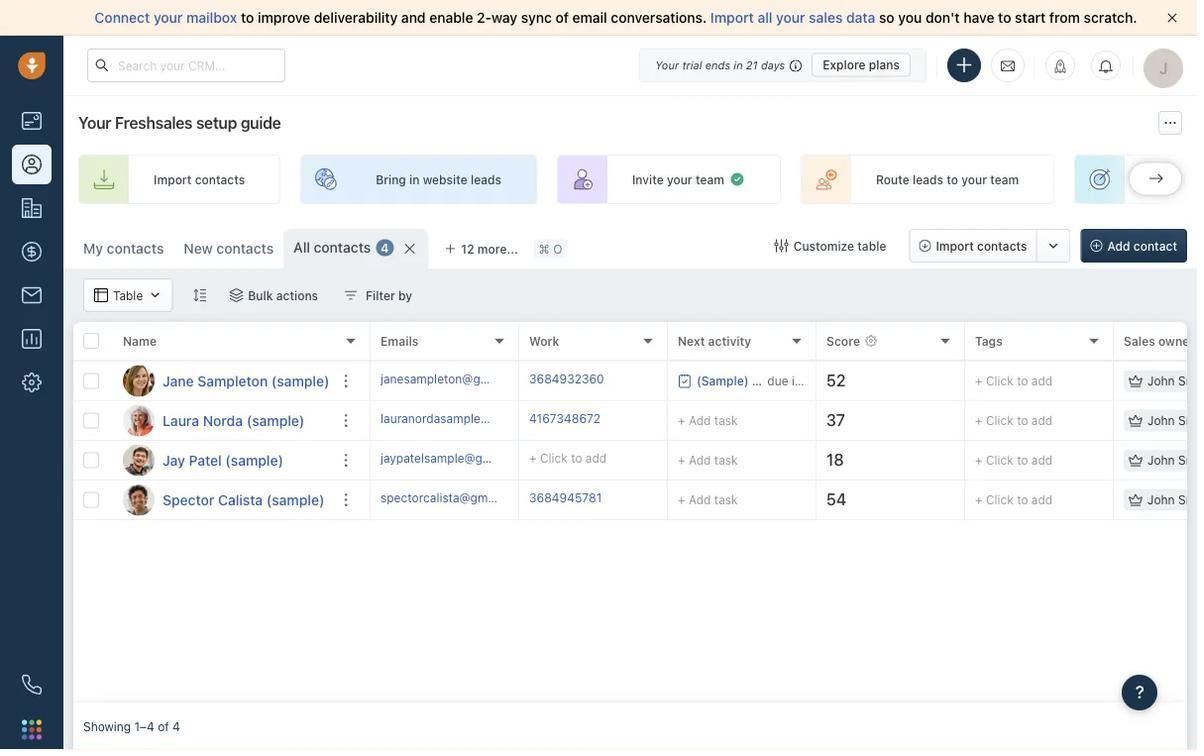 Task type: vqa. For each thing, say whether or not it's contained in the screenshot.
"(" for 1
no



Task type: describe. For each thing, give the bounding box(es) containing it.
jay
[[163, 452, 185, 469]]

bring in website leads link
[[301, 155, 537, 204]]

import contacts link
[[78, 155, 281, 204]]

route leads to your team
[[877, 172, 1020, 186]]

conversations.
[[611, 9, 707, 26]]

don't
[[926, 9, 961, 26]]

improve
[[258, 9, 311, 26]]

showing 1–4 of 4
[[83, 720, 180, 734]]

1 team from the left
[[696, 172, 725, 186]]

trial
[[683, 59, 703, 71]]

patel
[[189, 452, 222, 469]]

create s
[[1151, 172, 1198, 186]]

spector calista (sample) link
[[163, 490, 325, 510]]

activity
[[709, 334, 752, 348]]

from
[[1050, 9, 1081, 26]]

add for 37
[[1032, 414, 1053, 428]]

click for 54
[[987, 493, 1014, 507]]

task for 54
[[715, 493, 738, 507]]

more...
[[478, 242, 518, 256]]

explore plans link
[[812, 53, 911, 77]]

scratch.
[[1085, 9, 1138, 26]]

connect your mailbox to improve deliverability and enable 2-way sync of email conversations. import all your sales data so you don't have to start from scratch.
[[95, 9, 1138, 26]]

route
[[877, 172, 910, 186]]

start
[[1016, 9, 1047, 26]]

Search your CRM... text field
[[87, 49, 286, 82]]

12 more...
[[461, 242, 518, 256]]

contacts right my
[[107, 240, 164, 257]]

sync
[[521, 9, 552, 26]]

+ click to add for 18
[[976, 454, 1053, 468]]

3684932360 link
[[530, 371, 605, 392]]

sales
[[1125, 334, 1156, 348]]

your freshsales setup guide
[[78, 114, 281, 132]]

press space to select this row. row containing laura norda (sample)
[[73, 402, 371, 441]]

lauranordasample@gmail.com
[[381, 412, 549, 426]]

customize table
[[794, 239, 887, 253]]

add for 18
[[1032, 454, 1053, 468]]

explore plans
[[823, 58, 900, 72]]

your left mailbox
[[154, 9, 183, 26]]

click for 52
[[987, 374, 1014, 388]]

table
[[858, 239, 887, 253]]

score
[[827, 334, 861, 348]]

bulk actions
[[248, 289, 318, 302]]

guide
[[241, 114, 281, 132]]

1–4
[[134, 720, 155, 734]]

so
[[880, 9, 895, 26]]

container_wx8msf4aqz5i3rn1 image for invite your team
[[730, 172, 746, 187]]

(sample) for jane sampleton (sample)
[[272, 373, 330, 389]]

laura norda (sample) link
[[163, 411, 305, 431]]

click for 37
[[987, 414, 1014, 428]]

add for 54
[[689, 493, 711, 507]]

smi for 18
[[1179, 454, 1198, 468]]

all
[[758, 9, 773, 26]]

your up import contacts 'button'
[[962, 172, 988, 186]]

jay patel (sample) link
[[163, 451, 284, 471]]

laura
[[163, 413, 199, 429]]

l image
[[123, 405, 155, 437]]

3684945781
[[530, 491, 602, 505]]

janesampleton@gmail.com 3684932360
[[381, 372, 605, 386]]

3684945781 link
[[530, 490, 602, 511]]

calista
[[218, 492, 263, 508]]

j image for jane sampleton (sample)
[[123, 365, 155, 397]]

sampleton
[[198, 373, 268, 389]]

connect
[[95, 9, 150, 26]]

name
[[123, 334, 157, 348]]

2 team from the left
[[991, 172, 1020, 186]]

freshworks switcher image
[[22, 720, 42, 740]]

invite your team link
[[557, 155, 781, 204]]

add contact
[[1108, 239, 1178, 253]]

21
[[747, 59, 758, 71]]

add for 18
[[689, 454, 711, 468]]

your for your trial ends in 21 days
[[656, 59, 680, 71]]

laura norda (sample)
[[163, 413, 305, 429]]

contacts down setup
[[195, 172, 245, 186]]

john smi for 37
[[1148, 414, 1198, 428]]

jane
[[163, 373, 194, 389]]

jaypatelsample@gmail.com link
[[381, 450, 533, 471]]

j image for jay patel (sample)
[[123, 445, 155, 477]]

table button
[[83, 279, 173, 312]]

connect your mailbox link
[[95, 9, 241, 26]]

import all your sales data link
[[711, 9, 880, 26]]

18
[[827, 451, 845, 470]]

add contact button
[[1081, 229, 1188, 263]]

1 horizontal spatial container_wx8msf4aqz5i3rn1 image
[[678, 374, 692, 388]]

email
[[573, 9, 608, 26]]

grid containing 52
[[73, 322, 1198, 703]]

0 vertical spatial in
[[734, 59, 743, 71]]

next activity
[[678, 334, 752, 348]]

all contacts 4
[[294, 239, 389, 256]]

⌘
[[539, 242, 550, 256]]

import contacts group
[[910, 229, 1072, 263]]

your for your freshsales setup guide
[[78, 114, 111, 132]]

0 horizontal spatial in
[[410, 172, 420, 186]]

ends
[[706, 59, 731, 71]]

sales
[[809, 9, 843, 26]]

37
[[827, 411, 846, 430]]

contact
[[1134, 239, 1178, 253]]

12 more... button
[[434, 235, 529, 263]]

my contacts
[[83, 240, 164, 257]]

jane sampleton (sample)
[[163, 373, 330, 389]]

o
[[554, 242, 563, 256]]

customize
[[794, 239, 855, 253]]

phone element
[[12, 665, 52, 705]]

norda
[[203, 413, 243, 429]]

smi for 52
[[1179, 374, 1198, 388]]

container_wx8msf4aqz5i3rn1 image for table
[[148, 289, 162, 302]]

your right 'invite'
[[667, 172, 693, 186]]

spectorcalista@gmail.com 3684945781
[[381, 491, 602, 505]]



Task type: locate. For each thing, give the bounding box(es) containing it.
2 vertical spatial container_wx8msf4aqz5i3rn1 image
[[678, 374, 692, 388]]

press space to select this row. row up jay patel (sample)
[[73, 402, 371, 441]]

import for import contacts 'button'
[[937, 239, 975, 253]]

by
[[399, 289, 413, 302]]

0 vertical spatial task
[[715, 414, 738, 428]]

2 smi from the top
[[1179, 414, 1198, 428]]

1 j image from the top
[[123, 365, 155, 397]]

1 horizontal spatial your
[[656, 59, 680, 71]]

4167348672
[[530, 412, 601, 426]]

import contacts inside 'button'
[[937, 239, 1028, 253]]

import for the import contacts link
[[154, 172, 192, 186]]

close image
[[1168, 13, 1178, 23]]

john for 18
[[1148, 454, 1176, 468]]

style_myh0__igzzd8unmi image
[[193, 289, 207, 302]]

press space to select this row. row containing 52
[[371, 362, 1198, 402]]

54
[[827, 490, 847, 509]]

4 right 1–4
[[173, 720, 180, 734]]

+ click to add for 37
[[976, 414, 1053, 428]]

leads right route
[[913, 172, 944, 186]]

route leads to your team link
[[801, 155, 1055, 204]]

john for 52
[[1148, 374, 1176, 388]]

2 vertical spatial import
[[937, 239, 975, 253]]

container_wx8msf4aqz5i3rn1 image down next
[[678, 374, 692, 388]]

3684932360
[[530, 372, 605, 386]]

(sample) for laura norda (sample)
[[247, 413, 305, 429]]

task for 18
[[715, 454, 738, 468]]

2 j image from the top
[[123, 445, 155, 477]]

john for 54
[[1148, 493, 1176, 507]]

row group
[[73, 362, 371, 521], [371, 362, 1198, 521]]

contacts down route leads to your team
[[978, 239, 1028, 253]]

4 john smi from the top
[[1148, 493, 1198, 507]]

plans
[[870, 58, 900, 72]]

1 vertical spatial import
[[154, 172, 192, 186]]

jane sampleton (sample) link
[[163, 371, 330, 391]]

0 vertical spatial your
[[656, 59, 680, 71]]

team up import contacts group
[[991, 172, 1020, 186]]

(sample) right sampleton
[[272, 373, 330, 389]]

press space to select this row. row containing jay patel (sample)
[[73, 441, 371, 481]]

container_wx8msf4aqz5i3rn1 image inside filter by button
[[344, 289, 358, 302]]

filter
[[366, 289, 395, 302]]

press space to select this row. row containing 37
[[371, 402, 1198, 441]]

2 vertical spatial task
[[715, 493, 738, 507]]

1 task from the top
[[715, 414, 738, 428]]

days
[[762, 59, 786, 71]]

your right all
[[777, 9, 806, 26]]

0 horizontal spatial 4
[[173, 720, 180, 734]]

0 horizontal spatial import
[[154, 172, 192, 186]]

2 john smi from the top
[[1148, 414, 1198, 428]]

add for 54
[[1032, 493, 1053, 507]]

of right sync
[[556, 9, 569, 26]]

1 + add task from the top
[[678, 414, 738, 428]]

and
[[402, 9, 426, 26]]

press space to select this row. row up norda
[[73, 362, 371, 402]]

next
[[678, 334, 705, 348]]

0 horizontal spatial team
[[696, 172, 725, 186]]

0 vertical spatial container_wx8msf4aqz5i3rn1 image
[[730, 172, 746, 187]]

website
[[423, 172, 468, 186]]

your left freshsales
[[78, 114, 111, 132]]

your left trial
[[656, 59, 680, 71]]

freshsales
[[115, 114, 193, 132]]

my
[[83, 240, 103, 257]]

john for 37
[[1148, 414, 1176, 428]]

lauranordasample@gmail.com link
[[381, 410, 549, 432]]

all contacts link
[[294, 238, 371, 258]]

name column header
[[113, 322, 371, 362]]

press space to select this row. row down norda
[[73, 441, 371, 481]]

2 leads from the left
[[913, 172, 944, 186]]

of right 1–4
[[158, 720, 169, 734]]

4167348672 link
[[530, 410, 601, 432]]

press space to select this row. row
[[73, 362, 371, 402], [371, 362, 1198, 402], [73, 402, 371, 441], [371, 402, 1198, 441], [73, 441, 371, 481], [371, 441, 1198, 481], [73, 481, 371, 521], [371, 481, 1198, 521]]

j image left jay
[[123, 445, 155, 477]]

1 vertical spatial import contacts
[[937, 239, 1028, 253]]

container_wx8msf4aqz5i3rn1 image inside 'bulk actions' button
[[229, 289, 243, 302]]

invite your team
[[633, 172, 725, 186]]

j image left jane
[[123, 365, 155, 397]]

1 vertical spatial 4
[[173, 720, 180, 734]]

table
[[113, 289, 143, 302]]

0 vertical spatial j image
[[123, 365, 155, 397]]

john smi for 52
[[1148, 374, 1198, 388]]

press space to select this row. row up 54
[[371, 441, 1198, 481]]

3 + click to add from the top
[[976, 454, 1053, 468]]

4 inside all contacts 4
[[381, 241, 389, 255]]

john smi for 54
[[1148, 493, 1198, 507]]

team
[[696, 172, 725, 186], [991, 172, 1020, 186]]

name row
[[73, 322, 371, 362]]

1 vertical spatial in
[[410, 172, 420, 186]]

import down your freshsales setup guide
[[154, 172, 192, 186]]

2 john from the top
[[1148, 414, 1176, 428]]

0 horizontal spatial your
[[78, 114, 111, 132]]

3 task from the top
[[715, 493, 738, 507]]

press space to select this row. row up 18
[[371, 402, 1198, 441]]

import
[[711, 9, 754, 26], [154, 172, 192, 186], [937, 239, 975, 253]]

click
[[987, 374, 1014, 388], [987, 414, 1014, 428], [540, 452, 568, 465], [987, 454, 1014, 468], [987, 493, 1014, 507]]

1 horizontal spatial in
[[734, 59, 743, 71]]

john smi
[[1148, 374, 1198, 388], [1148, 414, 1198, 428], [1148, 454, 1198, 468], [1148, 493, 1198, 507]]

bring in website leads
[[376, 172, 502, 186]]

2 horizontal spatial container_wx8msf4aqz5i3rn1 image
[[730, 172, 746, 187]]

4 smi from the top
[[1179, 493, 1198, 507]]

press space to select this row. row containing 54
[[371, 481, 1198, 521]]

3 + add task from the top
[[678, 493, 738, 507]]

actions
[[276, 289, 318, 302]]

leads right website
[[471, 172, 502, 186]]

add inside button
[[1108, 239, 1131, 253]]

new contacts button
[[174, 229, 284, 269], [184, 240, 274, 257]]

1 leads from the left
[[471, 172, 502, 186]]

import contacts down setup
[[154, 172, 245, 186]]

john
[[1148, 374, 1176, 388], [1148, 414, 1176, 428], [1148, 454, 1176, 468], [1148, 493, 1176, 507]]

1 horizontal spatial import
[[711, 9, 754, 26]]

12
[[461, 242, 475, 256]]

s
[[1192, 172, 1198, 186]]

2 row group from the left
[[371, 362, 1198, 521]]

spectorcalista@gmail.com
[[381, 491, 528, 505]]

bulk actions button
[[216, 279, 331, 312]]

+
[[976, 374, 983, 388], [976, 414, 983, 428], [678, 414, 686, 428], [530, 452, 537, 465], [976, 454, 983, 468], [678, 454, 686, 468], [976, 493, 983, 507], [678, 493, 686, 507]]

bring
[[376, 172, 406, 186]]

spector
[[163, 492, 215, 508]]

container_wx8msf4aqz5i3rn1 image right invite your team at top right
[[730, 172, 746, 187]]

container_wx8msf4aqz5i3rn1 image inside table dropdown button
[[94, 289, 108, 302]]

0 horizontal spatial of
[[158, 720, 169, 734]]

1 vertical spatial task
[[715, 454, 738, 468]]

1 vertical spatial of
[[158, 720, 169, 734]]

press space to select this row. row containing jane sampleton (sample)
[[73, 362, 371, 402]]

3 john from the top
[[1148, 454, 1176, 468]]

(sample) for spector calista (sample)
[[267, 492, 325, 508]]

import inside 'button'
[[937, 239, 975, 253]]

1 + click to add from the top
[[976, 374, 1053, 388]]

press space to select this row. row containing 18
[[371, 441, 1198, 481]]

1 horizontal spatial import contacts
[[937, 239, 1028, 253]]

press space to select this row. row down 18
[[371, 481, 1198, 521]]

0 vertical spatial import contacts
[[154, 172, 245, 186]]

1 horizontal spatial 4
[[381, 241, 389, 255]]

+ add task for 54
[[678, 493, 738, 507]]

container_wx8msf4aqz5i3rn1 image inside invite your team link
[[730, 172, 746, 187]]

of
[[556, 9, 569, 26], [158, 720, 169, 734]]

add for 52
[[1032, 374, 1053, 388]]

tags
[[976, 334, 1003, 348]]

jaypatelsample@gmail.com + click to add
[[381, 452, 607, 465]]

your trial ends in 21 days
[[656, 59, 786, 71]]

press space to select this row. row containing spector calista (sample)
[[73, 481, 371, 521]]

import contacts down route leads to your team
[[937, 239, 1028, 253]]

import contacts for import contacts 'button'
[[937, 239, 1028, 253]]

bulk
[[248, 289, 273, 302]]

2 horizontal spatial import
[[937, 239, 975, 253]]

j image
[[123, 365, 155, 397], [123, 445, 155, 477]]

explore
[[823, 58, 866, 72]]

(sample) right the calista
[[267, 492, 325, 508]]

email image
[[1002, 57, 1016, 74]]

+ add task for 18
[[678, 454, 738, 468]]

john smi for 18
[[1148, 454, 1198, 468]]

container_wx8msf4aqz5i3rn1 image inside customize table button
[[775, 239, 789, 253]]

1 row group from the left
[[73, 362, 371, 521]]

container_wx8msf4aqz5i3rn1 image right table
[[148, 289, 162, 302]]

press space to select this row. row up 37
[[371, 362, 1198, 402]]

contacts
[[195, 172, 245, 186], [978, 239, 1028, 253], [314, 239, 371, 256], [107, 240, 164, 257], [217, 240, 274, 257]]

import contacts for the import contacts link
[[154, 172, 245, 186]]

contacts right all
[[314, 239, 371, 256]]

0 vertical spatial of
[[556, 9, 569, 26]]

in
[[734, 59, 743, 71], [410, 172, 420, 186]]

create s link
[[1075, 155, 1198, 204]]

0 horizontal spatial container_wx8msf4aqz5i3rn1 image
[[148, 289, 162, 302]]

container_wx8msf4aqz5i3rn1 image inside table dropdown button
[[148, 289, 162, 302]]

spectorcalista@gmail.com link
[[381, 490, 528, 511]]

1 horizontal spatial of
[[556, 9, 569, 26]]

+ add task for 37
[[678, 414, 738, 428]]

you
[[899, 9, 923, 26]]

0 vertical spatial + add task
[[678, 414, 738, 428]]

contacts right new at the left of page
[[217, 240, 274, 257]]

spector calista (sample)
[[163, 492, 325, 508]]

janesampleton@gmail.com link
[[381, 371, 531, 392]]

0 horizontal spatial import contacts
[[154, 172, 245, 186]]

1 horizontal spatial leads
[[913, 172, 944, 186]]

3 john smi from the top
[[1148, 454, 1198, 468]]

+ add task
[[678, 414, 738, 428], [678, 454, 738, 468], [678, 493, 738, 507]]

1 vertical spatial your
[[78, 114, 111, 132]]

4 + click to add from the top
[[976, 493, 1053, 507]]

4 up filter by
[[381, 241, 389, 255]]

+ click to add for 52
[[976, 374, 1053, 388]]

(sample) for jay patel (sample)
[[225, 452, 284, 469]]

+ click to add for 54
[[976, 493, 1053, 507]]

1 vertical spatial container_wx8msf4aqz5i3rn1 image
[[148, 289, 162, 302]]

work
[[530, 334, 560, 348]]

smi
[[1179, 374, 1198, 388], [1179, 414, 1198, 428], [1179, 454, 1198, 468], [1179, 493, 1198, 507]]

container_wx8msf4aqz5i3rn1 image
[[775, 239, 789, 253], [94, 289, 108, 302], [229, 289, 243, 302], [344, 289, 358, 302], [1130, 374, 1143, 388], [1130, 414, 1143, 428], [1130, 454, 1143, 468], [1130, 493, 1143, 507]]

grid
[[73, 322, 1198, 703]]

0 vertical spatial 4
[[381, 241, 389, 255]]

2-
[[477, 9, 492, 26]]

(sample) down jane sampleton (sample) link
[[247, 413, 305, 429]]

showing
[[83, 720, 131, 734]]

0 vertical spatial import
[[711, 9, 754, 26]]

new contacts
[[184, 240, 274, 257]]

owner
[[1159, 334, 1195, 348]]

contacts inside 'button'
[[978, 239, 1028, 253]]

2 task from the top
[[715, 454, 738, 468]]

press space to select this row. row down the jay patel (sample) link
[[73, 481, 371, 521]]

1 john smi from the top
[[1148, 374, 1198, 388]]

2 vertical spatial + add task
[[678, 493, 738, 507]]

1 smi from the top
[[1179, 374, 1198, 388]]

smi for 37
[[1179, 414, 1198, 428]]

in left 21
[[734, 59, 743, 71]]

import down route leads to your team
[[937, 239, 975, 253]]

task for 37
[[715, 414, 738, 428]]

0 horizontal spatial leads
[[471, 172, 502, 186]]

4
[[381, 241, 389, 255], [173, 720, 180, 734]]

add for 37
[[689, 414, 711, 428]]

1 vertical spatial j image
[[123, 445, 155, 477]]

(sample) up spector calista (sample)
[[225, 452, 284, 469]]

52
[[827, 371, 846, 390]]

team right 'invite'
[[696, 172, 725, 186]]

import left all
[[711, 9, 754, 26]]

import contacts
[[154, 172, 245, 186], [937, 239, 1028, 253]]

1 horizontal spatial team
[[991, 172, 1020, 186]]

enable
[[430, 9, 474, 26]]

in right bring
[[410, 172, 420, 186]]

janesampleton@gmail.com
[[381, 372, 531, 386]]

click for 18
[[987, 454, 1014, 468]]

+ click to add
[[976, 374, 1053, 388], [976, 414, 1053, 428], [976, 454, 1053, 468], [976, 493, 1053, 507]]

row group containing jane sampleton (sample)
[[73, 362, 371, 521]]

2 + click to add from the top
[[976, 414, 1053, 428]]

1 john from the top
[[1148, 374, 1176, 388]]

smi for 54
[[1179, 493, 1198, 507]]

phone image
[[22, 675, 42, 695]]

leads
[[471, 172, 502, 186], [913, 172, 944, 186]]

setup
[[196, 114, 237, 132]]

emails
[[381, 334, 419, 348]]

invite
[[633, 172, 664, 186]]

3 smi from the top
[[1179, 454, 1198, 468]]

1 vertical spatial + add task
[[678, 454, 738, 468]]

all
[[294, 239, 310, 256]]

row group containing 52
[[371, 362, 1198, 521]]

2 + add task from the top
[[678, 454, 738, 468]]

create
[[1151, 172, 1189, 186]]

s image
[[123, 484, 155, 516]]

4 john from the top
[[1148, 493, 1176, 507]]

container_wx8msf4aqz5i3rn1 image
[[730, 172, 746, 187], [148, 289, 162, 302], [678, 374, 692, 388]]

filter by
[[366, 289, 413, 302]]



